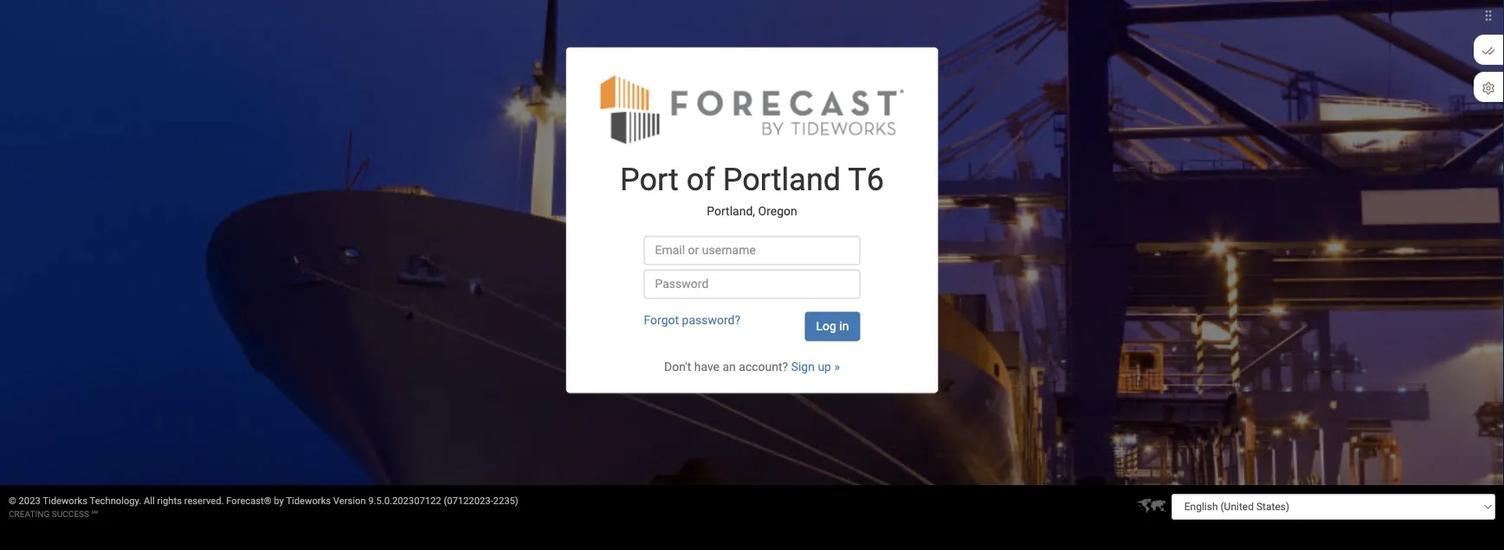 Task type: locate. For each thing, give the bounding box(es) containing it.
tideworks right by
[[286, 496, 331, 507]]

sign
[[792, 360, 815, 375]]

© 2023 tideworks technology. all rights reserved. forecast® by tideworks version 9.5.0.202307122 (07122023-2235) creating success ℠
[[9, 496, 519, 520]]

password?
[[682, 314, 741, 328]]

℠
[[91, 509, 98, 520]]

2235)
[[493, 496, 519, 507]]

all
[[144, 496, 155, 507]]

don't
[[664, 360, 692, 375]]

rights
[[157, 496, 182, 507]]

portland
[[723, 161, 841, 198]]

©
[[9, 496, 16, 507]]

account?
[[739, 360, 789, 375]]

Password password field
[[644, 270, 861, 299]]

port
[[620, 161, 679, 198]]

1 horizontal spatial tideworks
[[286, 496, 331, 507]]

oregon
[[758, 204, 798, 219]]

in
[[840, 320, 849, 334]]

sign up » link
[[792, 360, 840, 375]]

1 tideworks from the left
[[43, 496, 87, 507]]

technology.
[[90, 496, 141, 507]]

forgot password? log in
[[644, 314, 849, 334]]

tideworks up success
[[43, 496, 87, 507]]

tideworks
[[43, 496, 87, 507], [286, 496, 331, 507]]

t6
[[848, 161, 884, 198]]

9.5.0.202307122
[[368, 496, 441, 507]]

0 horizontal spatial tideworks
[[43, 496, 87, 507]]

portland,
[[707, 204, 755, 219]]



Task type: describe. For each thing, give the bounding box(es) containing it.
forgot password? link
[[644, 314, 741, 328]]

2023
[[19, 496, 40, 507]]

2 tideworks from the left
[[286, 496, 331, 507]]

reserved.
[[184, 496, 224, 507]]

up
[[818, 360, 832, 375]]

Email or username text field
[[644, 236, 861, 265]]

don't have an account? sign up »
[[664, 360, 840, 375]]

forgot
[[644, 314, 679, 328]]

version
[[333, 496, 366, 507]]

by
[[274, 496, 284, 507]]

log
[[817, 320, 837, 334]]

forecast® by tideworks image
[[601, 73, 904, 145]]

of
[[687, 161, 715, 198]]

»
[[835, 360, 840, 375]]

success
[[52, 509, 89, 520]]

forecast®
[[226, 496, 272, 507]]

creating
[[9, 509, 50, 520]]

have
[[695, 360, 720, 375]]

an
[[723, 360, 736, 375]]

log in button
[[805, 312, 861, 342]]

(07122023-
[[444, 496, 493, 507]]

port of portland t6 portland, oregon
[[620, 161, 884, 219]]



